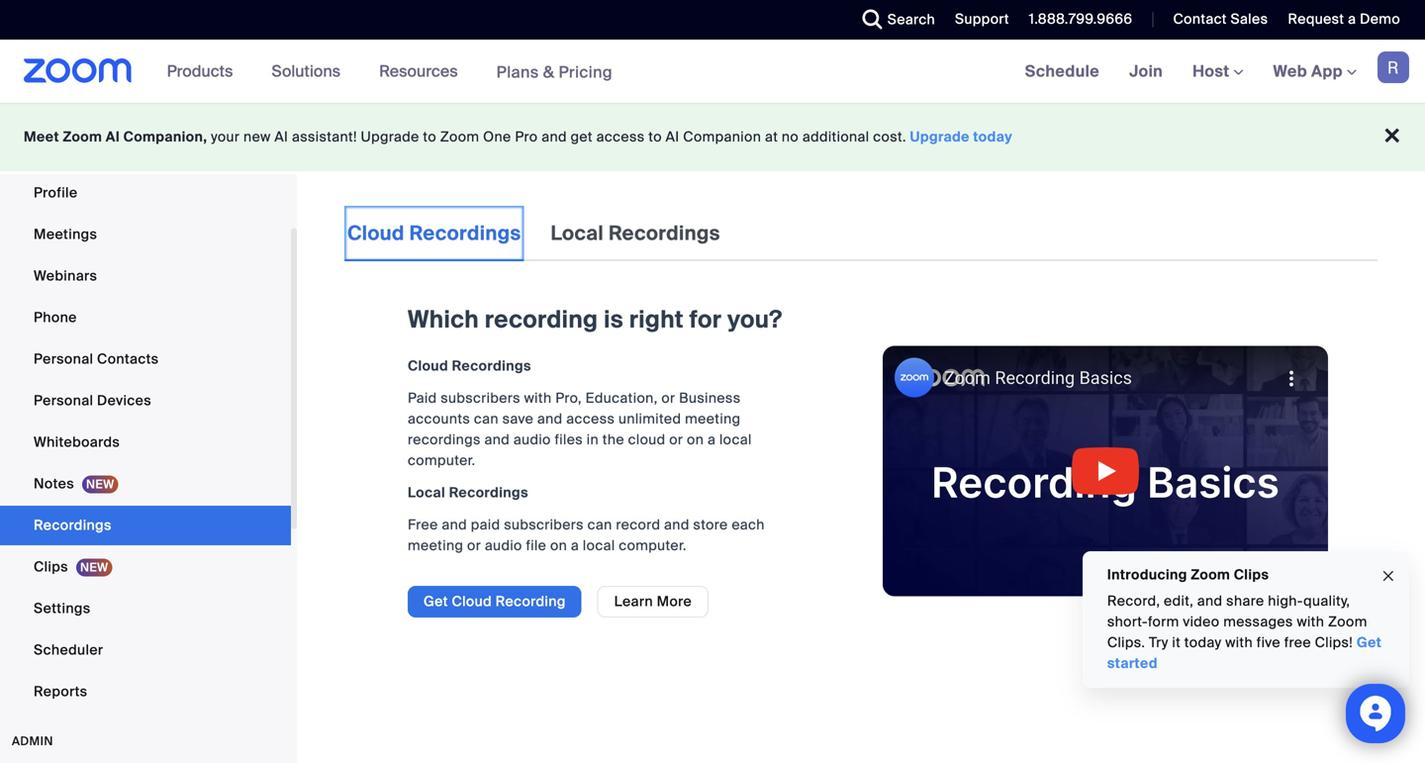Task type: locate. For each thing, give the bounding box(es) containing it.
and
[[542, 128, 567, 146], [537, 410, 563, 428], [484, 431, 510, 449], [442, 516, 467, 534], [664, 516, 690, 534], [1197, 592, 1223, 610]]

to left companion
[[649, 128, 662, 146]]

local up which recording is right for you? on the top of page
[[551, 221, 604, 246]]

1 horizontal spatial on
[[687, 431, 704, 449]]

0 vertical spatial subscribers
[[441, 389, 521, 407]]

personal for personal devices
[[34, 391, 93, 410]]

recordings up which
[[409, 221, 521, 246]]

meeting inside the free and paid subscribers can record and store each meeting or audio file on a local computer.
[[408, 536, 463, 555]]

new
[[244, 128, 271, 146]]

1 vertical spatial can
[[588, 516, 612, 534]]

ai left companion,
[[106, 128, 120, 146]]

recordings up right
[[609, 221, 720, 246]]

1.888.799.9666 button up schedule
[[1014, 0, 1138, 40]]

free
[[408, 516, 438, 534]]

0 horizontal spatial computer.
[[408, 451, 476, 470]]

paid
[[471, 516, 500, 534]]

upgrade down product information navigation
[[361, 128, 419, 146]]

and down pro,
[[537, 410, 563, 428]]

1 vertical spatial computer.
[[619, 536, 687, 555]]

personal
[[34, 350, 93, 368], [34, 391, 93, 410]]

recordings up save
[[452, 357, 531, 375]]

local recordings up right
[[551, 221, 720, 246]]

2 vertical spatial cloud
[[452, 592, 492, 611]]

companion
[[683, 128, 761, 146]]

on right file
[[550, 536, 567, 555]]

0 vertical spatial get
[[424, 592, 448, 611]]

ai left companion
[[666, 128, 679, 146]]

1 horizontal spatial to
[[649, 128, 662, 146]]

unlimited
[[619, 410, 681, 428]]

2 horizontal spatial with
[[1297, 613, 1325, 631]]

clips.
[[1107, 633, 1145, 652]]

1 vertical spatial on
[[550, 536, 567, 555]]

for
[[690, 304, 722, 335]]

ai right new
[[274, 128, 288, 146]]

meeting down free
[[408, 536, 463, 555]]

tabs of recording tab list
[[344, 206, 723, 261]]

computer. inside the free and paid subscribers can record and store each meeting or audio file on a local computer.
[[619, 536, 687, 555]]

on inside the free and paid subscribers can record and store each meeting or audio file on a local computer.
[[550, 536, 567, 555]]

1 vertical spatial audio
[[485, 536, 522, 555]]

0 vertical spatial cloud recordings
[[347, 221, 521, 246]]

with up free
[[1297, 613, 1325, 631]]

cloud recordings down which
[[408, 357, 531, 375]]

1 upgrade from the left
[[361, 128, 419, 146]]

recordings
[[409, 221, 521, 246], [609, 221, 720, 246], [452, 357, 531, 375], [449, 483, 528, 502], [34, 516, 112, 534]]

2 horizontal spatial a
[[1348, 10, 1356, 28]]

recordings inside tab
[[609, 221, 720, 246]]

0 vertical spatial personal
[[34, 350, 93, 368]]

0 horizontal spatial upgrade
[[361, 128, 419, 146]]

1 horizontal spatial clips
[[1234, 566, 1269, 584]]

local recordings tab
[[548, 206, 723, 261]]

get inside "get started"
[[1357, 633, 1382, 652]]

today down schedule link
[[973, 128, 1013, 146]]

1 vertical spatial cloud
[[408, 357, 448, 375]]

pricing
[[559, 62, 613, 82]]

ai
[[106, 128, 120, 146], [274, 128, 288, 146], [666, 128, 679, 146]]

clips up share
[[1234, 566, 1269, 584]]

subscribers up file
[[504, 516, 584, 534]]

local
[[719, 431, 752, 449], [583, 536, 615, 555]]

0 horizontal spatial today
[[973, 128, 1013, 146]]

share
[[1227, 592, 1264, 610]]

0 horizontal spatial to
[[423, 128, 436, 146]]

get inside button
[[424, 592, 448, 611]]

meet
[[24, 128, 59, 146]]

audio down "paid"
[[485, 536, 522, 555]]

or down "paid"
[[467, 536, 481, 555]]

1 horizontal spatial local recordings
[[551, 221, 720, 246]]

0 horizontal spatial clips
[[34, 558, 68, 576]]

0 vertical spatial or
[[661, 389, 675, 407]]

today
[[973, 128, 1013, 146], [1185, 633, 1222, 652]]

settings
[[34, 599, 91, 618]]

cloud recordings tab
[[344, 206, 524, 261]]

1 vertical spatial access
[[566, 410, 615, 428]]

contact
[[1173, 10, 1227, 28]]

can left record
[[588, 516, 612, 534]]

resources
[[379, 61, 458, 82]]

get right the clips!
[[1357, 633, 1382, 652]]

with down messages
[[1226, 633, 1253, 652]]

1 horizontal spatial upgrade
[[910, 128, 970, 146]]

a
[[1348, 10, 1356, 28], [708, 431, 716, 449], [571, 536, 579, 555]]

0 vertical spatial cloud
[[347, 221, 405, 246]]

upgrade
[[361, 128, 419, 146], [910, 128, 970, 146]]

clips link
[[0, 547, 291, 587]]

personal down phone
[[34, 350, 93, 368]]

2 to from the left
[[649, 128, 662, 146]]

sales
[[1231, 10, 1268, 28]]

1 horizontal spatial local
[[719, 431, 752, 449]]

local inside the free and paid subscribers can record and store each meeting or audio file on a local computer.
[[583, 536, 615, 555]]

education,
[[586, 389, 658, 407]]

with inside paid subscribers with pro, education, or business accounts can save and access unlimited meeting recordings and audio files in the cloud or on a local computer.
[[524, 389, 552, 407]]

local inside paid subscribers with pro, education, or business accounts can save and access unlimited meeting recordings and audio files in the cloud or on a local computer.
[[719, 431, 752, 449]]

get cloud recording
[[424, 592, 566, 611]]

five
[[1257, 633, 1281, 652]]

to
[[423, 128, 436, 146], [649, 128, 662, 146]]

1 horizontal spatial ai
[[274, 128, 288, 146]]

and down save
[[484, 431, 510, 449]]

1 horizontal spatial can
[[588, 516, 612, 534]]

video
[[1183, 613, 1220, 631]]

local down business
[[719, 431, 752, 449]]

products
[[167, 61, 233, 82]]

2 personal from the top
[[34, 391, 93, 410]]

subscribers
[[441, 389, 521, 407], [504, 516, 584, 534]]

0 vertical spatial with
[[524, 389, 552, 407]]

with up save
[[524, 389, 552, 407]]

can inside the free and paid subscribers can record and store each meeting or audio file on a local computer.
[[588, 516, 612, 534]]

0 horizontal spatial cloud
[[347, 221, 405, 246]]

0 vertical spatial local recordings
[[551, 221, 720, 246]]

1 vertical spatial get
[[1357, 633, 1382, 652]]

schedule
[[1025, 61, 1100, 82]]

1 vertical spatial or
[[669, 431, 683, 449]]

free and paid subscribers can record and store each meeting or audio file on a local computer.
[[408, 516, 765, 555]]

local right file
[[583, 536, 615, 555]]

1 ai from the left
[[106, 128, 120, 146]]

support
[[955, 10, 1009, 28]]

product information navigation
[[152, 40, 627, 104]]

meet zoom ai companion, your new ai assistant! upgrade to zoom one pro and get access to ai companion at no additional cost. upgrade today
[[24, 128, 1013, 146]]

upgrade today link
[[910, 128, 1013, 146]]

0 vertical spatial computer.
[[408, 451, 476, 470]]

support link
[[940, 0, 1014, 40], [955, 10, 1009, 28]]

store
[[693, 516, 728, 534]]

local up free
[[408, 483, 445, 502]]

audio
[[513, 431, 551, 449], [485, 536, 522, 555]]

meetings link
[[0, 215, 291, 254]]

0 vertical spatial audio
[[513, 431, 551, 449]]

try
[[1149, 633, 1169, 652]]

1 horizontal spatial computer.
[[619, 536, 687, 555]]

pro
[[515, 128, 538, 146]]

personal inside personal contacts 'link'
[[34, 350, 93, 368]]

0 horizontal spatial local
[[408, 483, 445, 502]]

a down business
[[708, 431, 716, 449]]

personal devices link
[[0, 381, 291, 421]]

to down resources dropdown button
[[423, 128, 436, 146]]

audio down save
[[513, 431, 551, 449]]

0 horizontal spatial with
[[524, 389, 552, 407]]

1 vertical spatial local
[[583, 536, 615, 555]]

computer. down record
[[619, 536, 687, 555]]

can left save
[[474, 410, 499, 428]]

recordings inside tab
[[409, 221, 521, 246]]

zoom right meet in the left of the page
[[63, 128, 102, 146]]

0 vertical spatial on
[[687, 431, 704, 449]]

zoom up edit,
[[1191, 566, 1230, 584]]

today down video
[[1185, 633, 1222, 652]]

which
[[408, 304, 479, 335]]

1 personal from the top
[[34, 350, 93, 368]]

banner
[[0, 40, 1425, 104]]

2 horizontal spatial cloud
[[452, 592, 492, 611]]

meeting
[[685, 410, 741, 428], [408, 536, 463, 555]]

zoom up the clips!
[[1328, 613, 1368, 631]]

0 horizontal spatial on
[[550, 536, 567, 555]]

0 horizontal spatial get
[[424, 592, 448, 611]]

or
[[661, 389, 675, 407], [669, 431, 683, 449], [467, 536, 481, 555]]

settings link
[[0, 589, 291, 628]]

zoom inside record, edit, and share high-quality, short-form video messages with zoom clips. try it today with five free clips!
[[1328, 613, 1368, 631]]

1 horizontal spatial a
[[708, 431, 716, 449]]

personal for personal contacts
[[34, 350, 93, 368]]

0 vertical spatial local
[[719, 431, 752, 449]]

0 horizontal spatial ai
[[106, 128, 120, 146]]

2 upgrade from the left
[[910, 128, 970, 146]]

request a demo link
[[1273, 0, 1425, 40], [1288, 10, 1400, 28]]

a inside paid subscribers with pro, education, or business accounts can save and access unlimited meeting recordings and audio files in the cloud or on a local computer.
[[708, 431, 716, 449]]

each
[[732, 516, 765, 534]]

1 horizontal spatial get
[[1357, 633, 1382, 652]]

1 horizontal spatial local
[[551, 221, 604, 246]]

personal inside personal devices link
[[34, 391, 93, 410]]

personal contacts
[[34, 350, 159, 368]]

1 vertical spatial local
[[408, 483, 445, 502]]

0 horizontal spatial can
[[474, 410, 499, 428]]

1 horizontal spatial meeting
[[685, 410, 741, 428]]

0 vertical spatial access
[[596, 128, 645, 146]]

assistant!
[[292, 128, 357, 146]]

0 horizontal spatial local recordings
[[408, 483, 528, 502]]

1 vertical spatial a
[[708, 431, 716, 449]]

0 vertical spatial today
[[973, 128, 1013, 146]]

subscribers up save
[[441, 389, 521, 407]]

0 horizontal spatial local
[[583, 536, 615, 555]]

join link
[[1114, 40, 1178, 103]]

personal menu menu
[[0, 132, 291, 714]]

local recordings up "paid"
[[408, 483, 528, 502]]

0 vertical spatial meeting
[[685, 410, 741, 428]]

0 vertical spatial can
[[474, 410, 499, 428]]

cloud
[[347, 221, 405, 246], [408, 357, 448, 375], [452, 592, 492, 611]]

clips up the settings
[[34, 558, 68, 576]]

recordings down notes
[[34, 516, 112, 534]]

whiteboards link
[[0, 423, 291, 462]]

and up video
[[1197, 592, 1223, 610]]

access right the get
[[596, 128, 645, 146]]

get
[[424, 592, 448, 611], [1357, 633, 1382, 652]]

0 horizontal spatial meeting
[[408, 536, 463, 555]]

1 horizontal spatial today
[[1185, 633, 1222, 652]]

reports link
[[0, 672, 291, 712]]

get down free
[[424, 592, 448, 611]]

paid
[[408, 389, 437, 407]]

personal contacts link
[[0, 339, 291, 379]]

main content element
[[344, 206, 1378, 637]]

1 vertical spatial with
[[1297, 613, 1325, 631]]

meeting down business
[[685, 410, 741, 428]]

1 vertical spatial subscribers
[[504, 516, 584, 534]]

is
[[604, 304, 623, 335]]

access up in
[[566, 410, 615, 428]]

1.888.799.9666
[[1029, 10, 1133, 28]]

a left demo
[[1348, 10, 1356, 28]]

plans
[[496, 62, 539, 82]]

0 horizontal spatial a
[[571, 536, 579, 555]]

recordings inside personal menu menu
[[34, 516, 112, 534]]

or up unlimited
[[661, 389, 675, 407]]

2 vertical spatial or
[[467, 536, 481, 555]]

2 vertical spatial with
[[1226, 633, 1253, 652]]

2 horizontal spatial ai
[[666, 128, 679, 146]]

0 vertical spatial local
[[551, 221, 604, 246]]

upgrade right cost.
[[910, 128, 970, 146]]

1.888.799.9666 button
[[1014, 0, 1138, 40], [1029, 10, 1133, 28]]

a right file
[[571, 536, 579, 555]]

on down business
[[687, 431, 704, 449]]

computer. down recordings
[[408, 451, 476, 470]]

audio inside paid subscribers with pro, education, or business accounts can save and access unlimited meeting recordings and audio files in the cloud or on a local computer.
[[513, 431, 551, 449]]

cloud recordings up which
[[347, 221, 521, 246]]

get started link
[[1107, 633, 1382, 672]]

1 vertical spatial personal
[[34, 391, 93, 410]]

1 vertical spatial meeting
[[408, 536, 463, 555]]

profile
[[34, 184, 78, 202]]

or right cloud
[[669, 431, 683, 449]]

meet zoom ai companion, footer
[[0, 103, 1425, 171]]

1 horizontal spatial cloud
[[408, 357, 448, 375]]

1 vertical spatial today
[[1185, 633, 1222, 652]]

one
[[483, 128, 511, 146]]

with
[[524, 389, 552, 407], [1297, 613, 1325, 631], [1226, 633, 1253, 652]]

personal up whiteboards
[[34, 391, 93, 410]]

high-
[[1268, 592, 1304, 610]]

2 vertical spatial a
[[571, 536, 579, 555]]

1 to from the left
[[423, 128, 436, 146]]

and left the get
[[542, 128, 567, 146]]

notes
[[34, 475, 74, 493]]

files
[[555, 431, 583, 449]]



Task type: describe. For each thing, give the bounding box(es) containing it.
products button
[[167, 40, 242, 103]]

banner containing products
[[0, 40, 1425, 104]]

recording
[[485, 304, 598, 335]]

1 vertical spatial cloud recordings
[[408, 357, 531, 375]]

webinars link
[[0, 256, 291, 296]]

devices
[[97, 391, 151, 410]]

app
[[1311, 61, 1343, 82]]

meeting inside paid subscribers with pro, education, or business accounts can save and access unlimited meeting recordings and audio files in the cloud or on a local computer.
[[685, 410, 741, 428]]

get cloud recording button
[[408, 586, 582, 618]]

accounts
[[408, 410, 470, 428]]

demo
[[1360, 10, 1400, 28]]

get
[[571, 128, 593, 146]]

profile picture image
[[1378, 51, 1409, 83]]

cloud inside tab
[[347, 221, 405, 246]]

schedule link
[[1010, 40, 1114, 103]]

recordings link
[[0, 506, 291, 545]]

webinars
[[34, 267, 97, 285]]

close image
[[1381, 565, 1396, 588]]

zoom left one
[[440, 128, 479, 146]]

audio inside the free and paid subscribers can record and store each meeting or audio file on a local computer.
[[485, 536, 522, 555]]

cloud
[[628, 431, 666, 449]]

your
[[211, 128, 240, 146]]

today inside record, edit, and share high-quality, short-form video messages with zoom clips. try it today with five free clips!
[[1185, 633, 1222, 652]]

get for get cloud recording
[[424, 592, 448, 611]]

reports
[[34, 682, 88, 701]]

additional
[[802, 128, 869, 146]]

phone link
[[0, 298, 291, 337]]

request
[[1288, 10, 1344, 28]]

no
[[782, 128, 799, 146]]

in
[[587, 431, 599, 449]]

local recordings inside tab
[[551, 221, 720, 246]]

web app
[[1273, 61, 1343, 82]]

learn more button
[[597, 586, 709, 618]]

or inside the free and paid subscribers can record and store each meeting or audio file on a local computer.
[[467, 536, 481, 555]]

web
[[1273, 61, 1307, 82]]

started
[[1107, 654, 1158, 672]]

the
[[602, 431, 624, 449]]

today inside meet zoom ai companion, footer
[[973, 128, 1013, 146]]

contact sales
[[1173, 10, 1268, 28]]

whiteboards
[[34, 433, 120, 451]]

and left "paid"
[[442, 516, 467, 534]]

meetings navigation
[[1010, 40, 1425, 104]]

personal devices
[[34, 391, 151, 410]]

notes link
[[0, 464, 291, 504]]

save
[[502, 410, 534, 428]]

on inside paid subscribers with pro, education, or business accounts can save and access unlimited meeting recordings and audio files in the cloud or on a local computer.
[[687, 431, 704, 449]]

3 ai from the left
[[666, 128, 679, 146]]

short-
[[1107, 613, 1148, 631]]

phone
[[34, 308, 77, 327]]

get started
[[1107, 633, 1382, 672]]

clips inside personal menu menu
[[34, 558, 68, 576]]

clips!
[[1315, 633, 1353, 652]]

solutions
[[272, 61, 341, 82]]

0 vertical spatial a
[[1348, 10, 1356, 28]]

1 horizontal spatial with
[[1226, 633, 1253, 652]]

can inside paid subscribers with pro, education, or business accounts can save and access unlimited meeting recordings and audio files in the cloud or on a local computer.
[[474, 410, 499, 428]]

get for get started
[[1357, 633, 1382, 652]]

and left store
[[664, 516, 690, 534]]

messages
[[1224, 613, 1293, 631]]

2 ai from the left
[[274, 128, 288, 146]]

meetings
[[34, 225, 97, 243]]

more
[[657, 592, 692, 611]]

solutions button
[[272, 40, 349, 103]]

which recording is right for you?
[[408, 304, 782, 335]]

form
[[1148, 613, 1179, 631]]

contacts
[[97, 350, 159, 368]]

host button
[[1193, 61, 1244, 82]]

record
[[616, 516, 660, 534]]

subscribers inside the free and paid subscribers can record and store each meeting or audio file on a local computer.
[[504, 516, 584, 534]]

local inside tab
[[551, 221, 604, 246]]

at
[[765, 128, 778, 146]]

learn
[[614, 592, 653, 611]]

plans & pricing
[[496, 62, 613, 82]]

host
[[1193, 61, 1234, 82]]

a inside the free and paid subscribers can record and store each meeting or audio file on a local computer.
[[571, 536, 579, 555]]

&
[[543, 62, 555, 82]]

1 vertical spatial local recordings
[[408, 483, 528, 502]]

pro,
[[555, 389, 582, 407]]

scheduler link
[[0, 630, 291, 670]]

resources button
[[379, 40, 467, 103]]

access inside paid subscribers with pro, education, or business accounts can save and access unlimited meeting recordings and audio files in the cloud or on a local computer.
[[566, 410, 615, 428]]

edit,
[[1164, 592, 1194, 610]]

record, edit, and share high-quality, short-form video messages with zoom clips. try it today with five free clips!
[[1107, 592, 1368, 652]]

join
[[1129, 61, 1163, 82]]

companion,
[[123, 128, 207, 146]]

profile link
[[0, 173, 291, 213]]

computer. inside paid subscribers with pro, education, or business accounts can save and access unlimited meeting recordings and audio files in the cloud or on a local computer.
[[408, 451, 476, 470]]

and inside meet zoom ai companion, footer
[[542, 128, 567, 146]]

access inside meet zoom ai companion, footer
[[596, 128, 645, 146]]

web app button
[[1273, 61, 1357, 82]]

business
[[679, 389, 741, 407]]

recordings up "paid"
[[449, 483, 528, 502]]

introducing zoom clips
[[1107, 566, 1269, 584]]

record,
[[1107, 592, 1160, 610]]

1.888.799.9666 button up schedule link
[[1029, 10, 1133, 28]]

zoom logo image
[[24, 58, 132, 83]]

cloud inside button
[[452, 592, 492, 611]]

cloud recordings inside tab
[[347, 221, 521, 246]]

and inside record, edit, and share high-quality, short-form video messages with zoom clips. try it today with five free clips!
[[1197, 592, 1223, 610]]

right
[[629, 304, 684, 335]]

free
[[1284, 633, 1311, 652]]

request a demo
[[1288, 10, 1400, 28]]

subscribers inside paid subscribers with pro, education, or business accounts can save and access unlimited meeting recordings and audio files in the cloud or on a local computer.
[[441, 389, 521, 407]]

search button
[[848, 0, 940, 40]]

paid subscribers with pro, education, or business accounts can save and access unlimited meeting recordings and audio files in the cloud or on a local computer.
[[408, 389, 752, 470]]

cost.
[[873, 128, 906, 146]]

quality,
[[1304, 592, 1350, 610]]

it
[[1172, 633, 1181, 652]]

search
[[887, 10, 935, 29]]



Task type: vqa. For each thing, say whether or not it's contained in the screenshot.
Pages image
no



